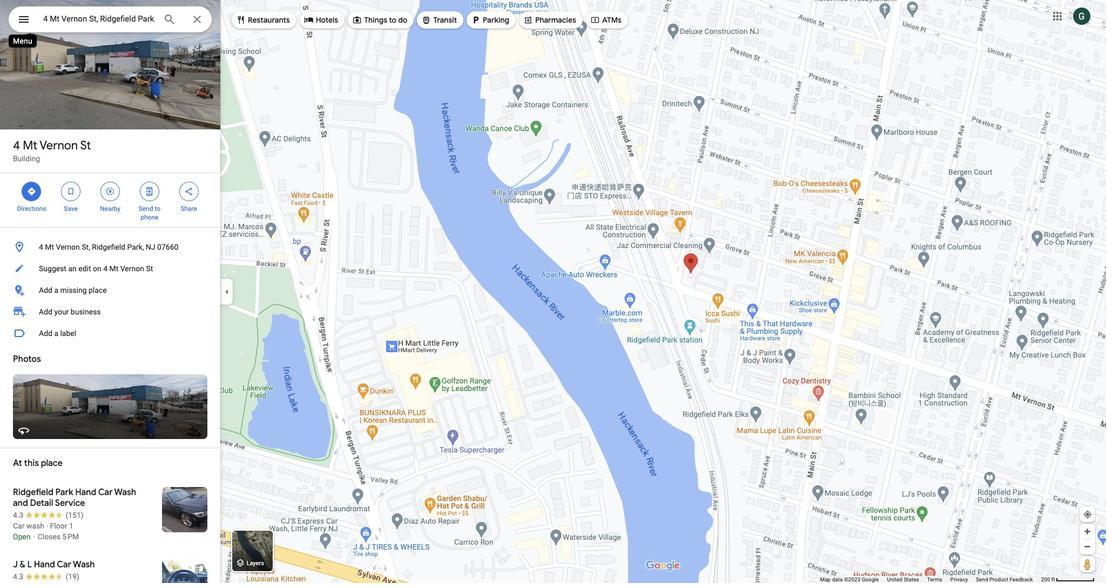 Task type: describe. For each thing, give the bounding box(es) containing it.
send for send to phone
[[139, 205, 153, 213]]

add a label button
[[0, 323, 220, 345]]


[[304, 14, 314, 26]]

mt inside suggest an edit on 4 mt vernon st button
[[109, 265, 118, 273]]


[[352, 14, 362, 26]]

google account: greg robinson  
(robinsongreg175@gmail.com) image
[[1073, 7, 1091, 25]]

07660
[[157, 243, 178, 252]]

united
[[887, 578, 903, 583]]

j
[[13, 560, 18, 571]]

 search field
[[9, 6, 212, 35]]

add your business
[[39, 308, 101, 317]]

l
[[27, 560, 32, 571]]

 pharmacies
[[523, 14, 576, 26]]

 parking
[[471, 14, 509, 26]]

states
[[904, 578, 919, 583]]

data
[[832, 578, 843, 583]]

200
[[1041, 578, 1050, 583]]

zoom in image
[[1084, 528, 1092, 536]]

place inside button
[[89, 286, 107, 295]]

4.3 stars 151 reviews image
[[13, 511, 84, 521]]

suggest an edit on 4 mt vernon st button
[[0, 258, 220, 280]]

label
[[60, 330, 76, 338]]

send for send product feedback
[[976, 578, 988, 583]]

mt for st,
[[45, 243, 54, 252]]


[[422, 14, 431, 26]]

add your business link
[[0, 301, 220, 323]]

park
[[55, 488, 73, 499]]

privacy
[[951, 578, 968, 583]]

hand inside the ridgefield park hand car wash and detail service
[[75, 488, 96, 499]]

atms
[[602, 15, 622, 25]]


[[471, 14, 481, 26]]

st,
[[82, 243, 90, 252]]


[[590, 14, 600, 26]]

terms
[[927, 578, 943, 583]]

4 Mt Vernon St, Ridgefield Park, NJ 07660 field
[[9, 6, 212, 32]]

on
[[93, 265, 101, 273]]

ridgefield park hand car wash and detail service
[[13, 488, 136, 509]]

4 mt vernon st building
[[13, 138, 91, 163]]

phone
[[141, 214, 158, 221]]

business
[[71, 308, 101, 317]]

to inside  things to do
[[389, 15, 397, 25]]

things
[[364, 15, 387, 25]]


[[17, 12, 30, 27]]

vernon for st,
[[56, 243, 80, 252]]

1 vertical spatial place
[[41, 459, 63, 469]]


[[236, 14, 246, 26]]

&
[[20, 560, 25, 571]]


[[66, 186, 76, 198]]

building
[[13, 155, 40, 163]]

transit
[[433, 15, 457, 25]]

add a missing place
[[39, 286, 107, 295]]

 things to do
[[352, 14, 407, 26]]

parking
[[483, 15, 509, 25]]

privacy button
[[951, 577, 968, 584]]

united states button
[[887, 577, 919, 584]]

nj
[[146, 243, 155, 252]]

a for label
[[54, 330, 58, 338]]

mt for st
[[23, 138, 37, 153]]

actions for 4 mt vernon st region
[[0, 173, 220, 227]]

map
[[820, 578, 831, 583]]

show your location image
[[1083, 511, 1093, 520]]

 button
[[9, 6, 39, 35]]

2 vertical spatial vernon
[[120, 265, 144, 273]]


[[27, 186, 36, 198]]

footer inside google maps element
[[820, 577, 1041, 584]]

st inside 4 mt vernon st building
[[80, 138, 91, 153]]

feedback
[[1010, 578, 1033, 583]]

add for add your business
[[39, 308, 52, 317]]

1
[[69, 522, 73, 531]]

this
[[24, 459, 39, 469]]

add for add a label
[[39, 330, 52, 338]]

show street view coverage image
[[1080, 557, 1096, 573]]


[[145, 186, 154, 198]]

send to phone
[[139, 205, 160, 221]]

 transit
[[422, 14, 457, 26]]

add a missing place button
[[0, 280, 220, 301]]

hotels
[[316, 15, 338, 25]]

5 pm
[[62, 533, 79, 542]]

suggest
[[39, 265, 66, 273]]

terms button
[[927, 577, 943, 584]]

closes
[[38, 533, 61, 542]]

200 ft button
[[1041, 578, 1095, 583]]

google maps element
[[0, 0, 1106, 584]]

a for missing
[[54, 286, 58, 295]]

map data ©2023 google
[[820, 578, 879, 583]]

save
[[64, 205, 78, 213]]

wash inside the ridgefield park hand car wash and detail service
[[114, 488, 136, 499]]

4.3 stars 19 reviews image
[[13, 572, 79, 583]]



Task type: vqa. For each thing, say whether or not it's contained in the screenshot.
SEARCH FIELD within the Google Maps element
no



Task type: locate. For each thing, give the bounding box(es) containing it.
your
[[54, 308, 69, 317]]

4.3
[[13, 512, 23, 520], [13, 573, 23, 582]]

4.3 inside image
[[13, 573, 23, 582]]

0 horizontal spatial place
[[41, 459, 63, 469]]

0 vertical spatial send
[[139, 205, 153, 213]]

service
[[55, 499, 85, 509]]

1 vertical spatial ridgefield
[[13, 488, 53, 499]]

send up phone
[[139, 205, 153, 213]]

car up '(19)'
[[57, 560, 71, 571]]

1 horizontal spatial wash
[[114, 488, 136, 499]]

0 horizontal spatial mt
[[23, 138, 37, 153]]

0 vertical spatial 4
[[13, 138, 20, 153]]

add inside button
[[39, 286, 52, 295]]

0 horizontal spatial wash
[[73, 560, 95, 571]]

1 vertical spatial 4.3
[[13, 573, 23, 582]]

4 up suggest
[[39, 243, 43, 252]]

1 vertical spatial vernon
[[56, 243, 80, 252]]

mt
[[23, 138, 37, 153], [45, 243, 54, 252], [109, 265, 118, 273]]

share
[[181, 205, 197, 213]]

restaurants
[[248, 15, 290, 25]]

2 vertical spatial 4
[[103, 265, 108, 273]]

1 vertical spatial add
[[39, 308, 52, 317]]

add inside button
[[39, 330, 52, 338]]

google
[[862, 578, 879, 583]]

4.3 down j
[[13, 573, 23, 582]]

a left missing
[[54, 286, 58, 295]]

0 vertical spatial car
[[98, 488, 113, 499]]

ridgefield up 4.3 stars 151 reviews "image"
[[13, 488, 53, 499]]

an
[[68, 265, 77, 273]]

None field
[[43, 12, 155, 25]]

suggest an edit on 4 mt vernon st
[[39, 265, 153, 273]]

0 vertical spatial mt
[[23, 138, 37, 153]]

0 vertical spatial a
[[54, 286, 58, 295]]

4.3 inside "image"
[[13, 512, 23, 520]]

a inside button
[[54, 286, 58, 295]]

mt up building
[[23, 138, 37, 153]]

a
[[54, 286, 58, 295], [54, 330, 58, 338]]

do
[[398, 15, 407, 25]]

mt inside 4 mt vernon st building
[[23, 138, 37, 153]]

1 vertical spatial mt
[[45, 243, 54, 252]]

product
[[990, 578, 1009, 583]]

and
[[13, 499, 28, 509]]

hand right park
[[75, 488, 96, 499]]

1 horizontal spatial mt
[[45, 243, 54, 252]]

0 horizontal spatial st
[[80, 138, 91, 153]]

to up phone
[[155, 205, 160, 213]]

car right service
[[98, 488, 113, 499]]

2 vertical spatial mt
[[109, 265, 118, 273]]

wash
[[114, 488, 136, 499], [73, 560, 95, 571]]

add down suggest
[[39, 286, 52, 295]]

at
[[13, 459, 22, 469]]

missing
[[60, 286, 87, 295]]

4 for st
[[13, 138, 20, 153]]

to inside the send to phone
[[155, 205, 160, 213]]

0 horizontal spatial 4
[[13, 138, 20, 153]]

2 4.3 from the top
[[13, 573, 23, 582]]

4 mt vernon st, ridgefield park, nj 07660
[[39, 243, 178, 252]]

a inside button
[[54, 330, 58, 338]]

1 vertical spatial to
[[155, 205, 160, 213]]

2 horizontal spatial 4
[[103, 265, 108, 273]]

hand up 4.3 stars 19 reviews image
[[34, 560, 55, 571]]

0 horizontal spatial send
[[139, 205, 153, 213]]

1 vertical spatial hand
[[34, 560, 55, 571]]

·
[[46, 522, 48, 531]]

0 horizontal spatial hand
[[34, 560, 55, 571]]

car
[[98, 488, 113, 499], [13, 522, 25, 531], [57, 560, 71, 571]]

1 vertical spatial a
[[54, 330, 58, 338]]

st inside button
[[146, 265, 153, 273]]

vernon for st
[[40, 138, 78, 153]]

4
[[13, 138, 20, 153], [39, 243, 43, 252], [103, 265, 108, 273]]

3 add from the top
[[39, 330, 52, 338]]

nearby
[[100, 205, 120, 213]]

zoom out image
[[1084, 543, 1092, 552]]

4 right on
[[103, 265, 108, 273]]

vernon up building
[[40, 138, 78, 153]]

vernon inside 4 mt vernon st building
[[40, 138, 78, 153]]

detail
[[30, 499, 53, 509]]

0 vertical spatial vernon
[[40, 138, 78, 153]]

united states
[[887, 578, 919, 583]]

vernon
[[40, 138, 78, 153], [56, 243, 80, 252], [120, 265, 144, 273]]

1 add from the top
[[39, 286, 52, 295]]

place
[[89, 286, 107, 295], [41, 459, 63, 469]]

1 4.3 from the top
[[13, 512, 23, 520]]

edit
[[78, 265, 91, 273]]

2 add from the top
[[39, 308, 52, 317]]

j & l hand car wash
[[13, 560, 95, 571]]

1 horizontal spatial send
[[976, 578, 988, 583]]

park,
[[127, 243, 144, 252]]

car wash · floor 1 open ⋅ closes 5 pm
[[13, 522, 79, 542]]

1 horizontal spatial ridgefield
[[92, 243, 125, 252]]

send
[[139, 205, 153, 213], [976, 578, 988, 583]]

1 horizontal spatial place
[[89, 286, 107, 295]]

ridgefield up suggest an edit on 4 mt vernon st button
[[92, 243, 125, 252]]

ridgefield inside button
[[92, 243, 125, 252]]

open
[[13, 533, 31, 542]]

0 vertical spatial hand
[[75, 488, 96, 499]]

1 vertical spatial 4
[[39, 243, 43, 252]]

1 horizontal spatial st
[[146, 265, 153, 273]]

mt up suggest
[[45, 243, 54, 252]]

4 inside 4 mt vernon st building
[[13, 138, 20, 153]]

0 horizontal spatial to
[[155, 205, 160, 213]]

0 vertical spatial st
[[80, 138, 91, 153]]

1 horizontal spatial 4
[[39, 243, 43, 252]]

2 horizontal spatial mt
[[109, 265, 118, 273]]

1 horizontal spatial hand
[[75, 488, 96, 499]]

1 vertical spatial send
[[976, 578, 988, 583]]

1 a from the top
[[54, 286, 58, 295]]

add for add a missing place
[[39, 286, 52, 295]]

car up open
[[13, 522, 25, 531]]

footer
[[820, 577, 1041, 584]]

car inside the ridgefield park hand car wash and detail service
[[98, 488, 113, 499]]

add left the label
[[39, 330, 52, 338]]

0 vertical spatial ridgefield
[[92, 243, 125, 252]]

0 vertical spatial add
[[39, 286, 52, 295]]

0 vertical spatial to
[[389, 15, 397, 25]]

vernon left st,
[[56, 243, 80, 252]]

car inside car wash · floor 1 open ⋅ closes 5 pm
[[13, 522, 25, 531]]

to left do
[[389, 15, 397, 25]]

2 vertical spatial add
[[39, 330, 52, 338]]

0 vertical spatial 4.3
[[13, 512, 23, 520]]

0 vertical spatial wash
[[114, 488, 136, 499]]

vernon down park,
[[120, 265, 144, 273]]

send inside send product feedback button
[[976, 578, 988, 583]]

1 horizontal spatial to
[[389, 15, 397, 25]]

4 for st,
[[39, 243, 43, 252]]

0 horizontal spatial ridgefield
[[13, 488, 53, 499]]

to
[[389, 15, 397, 25], [155, 205, 160, 213]]

layers
[[247, 561, 264, 568]]

4.3 for j & l hand car wash
[[13, 573, 23, 582]]

4 mt vernon st, ridgefield park, nj 07660 button
[[0, 237, 220, 258]]

4.3 for ridgefield park hand car wash and detail service
[[13, 512, 23, 520]]

pharmacies
[[535, 15, 576, 25]]

photos
[[13, 354, 41, 365]]

send product feedback button
[[976, 577, 1033, 584]]

1 vertical spatial car
[[13, 522, 25, 531]]

 hotels
[[304, 14, 338, 26]]

directions
[[17, 205, 46, 213]]

wash
[[26, 522, 44, 531]]

2 a from the top
[[54, 330, 58, 338]]

4 mt vernon st main content
[[0, 0, 220, 584]]

collapse side panel image
[[221, 286, 233, 298]]

add a label
[[39, 330, 76, 338]]

send left product
[[976, 578, 988, 583]]

1 horizontal spatial car
[[57, 560, 71, 571]]

at this place
[[13, 459, 63, 469]]


[[523, 14, 533, 26]]

(19)
[[66, 573, 79, 582]]

4 up building
[[13, 138, 20, 153]]

(151)
[[66, 512, 84, 520]]

2 vertical spatial car
[[57, 560, 71, 571]]

none field inside 4 mt vernon st, ridgefield park, nj 07660 field
[[43, 12, 155, 25]]

mt inside 4 mt vernon st, ridgefield park, nj 07660 button
[[45, 243, 54, 252]]

place down on
[[89, 286, 107, 295]]

mt right on
[[109, 265, 118, 273]]


[[184, 186, 194, 198]]

0 horizontal spatial car
[[13, 522, 25, 531]]

4.3 down and
[[13, 512, 23, 520]]

 restaurants
[[236, 14, 290, 26]]

 atms
[[590, 14, 622, 26]]

200 ft
[[1041, 578, 1055, 583]]

hand
[[75, 488, 96, 499], [34, 560, 55, 571]]

place right this
[[41, 459, 63, 469]]

floor
[[50, 522, 67, 531]]

ridgefield inside the ridgefield park hand car wash and detail service
[[13, 488, 53, 499]]

⋅
[[32, 533, 36, 542]]

1 vertical spatial st
[[146, 265, 153, 273]]

a left the label
[[54, 330, 58, 338]]

ft
[[1052, 578, 1055, 583]]


[[105, 186, 115, 198]]

send inside the send to phone
[[139, 205, 153, 213]]

add left your
[[39, 308, 52, 317]]

1 vertical spatial wash
[[73, 560, 95, 571]]

2 horizontal spatial car
[[98, 488, 113, 499]]

footer containing map data ©2023 google
[[820, 577, 1041, 584]]

send product feedback
[[976, 578, 1033, 583]]

0 vertical spatial place
[[89, 286, 107, 295]]



